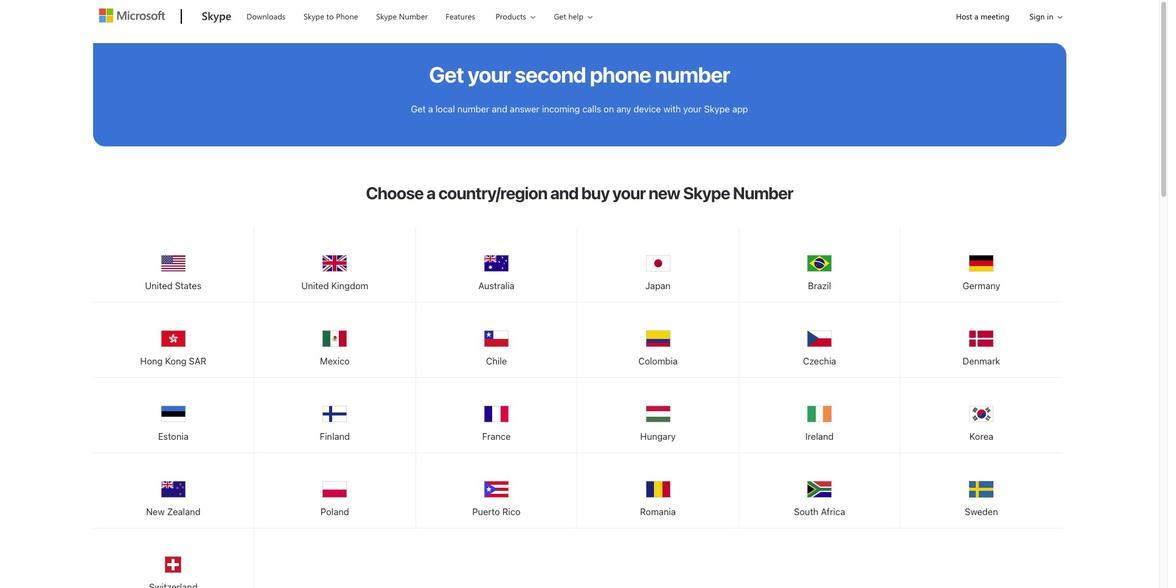 Task type: describe. For each thing, give the bounding box(es) containing it.
0 horizontal spatial and
[[492, 104, 507, 115]]

brazil link
[[739, 228, 900, 301]]

app
[[732, 104, 748, 115]]

to
[[326, 11, 334, 21]]

products
[[496, 11, 526, 21]]

finland link
[[254, 379, 415, 452]]

states
[[175, 281, 202, 292]]

za image
[[808, 478, 832, 503]]

fr image
[[484, 403, 509, 427]]

australia
[[478, 281, 515, 292]]

choose a country/region and buy your new skype number
[[366, 183, 793, 203]]

germany
[[963, 281, 1000, 292]]

1 horizontal spatial number
[[655, 61, 730, 88]]

a for choose
[[426, 183, 435, 203]]

united states link
[[93, 228, 254, 301]]

buy
[[581, 183, 609, 203]]

2 vertical spatial your
[[612, 183, 646, 203]]

united states
[[145, 281, 202, 292]]

pl image
[[323, 478, 347, 503]]

nz image
[[161, 478, 185, 503]]

any
[[617, 104, 631, 115]]

sign in
[[1030, 11, 1054, 21]]

fi image
[[323, 403, 347, 427]]

features link
[[440, 1, 481, 30]]

france
[[482, 432, 511, 442]]

a for host
[[975, 11, 979, 21]]

denmark
[[963, 356, 1000, 367]]

hong
[[140, 356, 163, 367]]

puerto rico link
[[416, 454, 577, 527]]

finland
[[320, 432, 350, 442]]

phone
[[590, 61, 651, 88]]

in
[[1047, 11, 1054, 21]]

poland
[[321, 507, 349, 518]]

new
[[146, 507, 165, 518]]

choose a country/region and buy your new skype number element
[[93, 228, 1066, 589]]

south
[[794, 507, 819, 518]]

choose
[[366, 183, 423, 203]]

australia link
[[416, 228, 577, 301]]

hong kong sar link
[[93, 303, 254, 376]]

au image
[[484, 252, 509, 276]]

zealand
[[167, 507, 201, 518]]

south africa
[[794, 507, 845, 518]]

hungary
[[640, 432, 676, 442]]

features
[[446, 11, 475, 21]]

phone
[[336, 11, 358, 21]]

ch image
[[161, 554, 185, 578]]

sweden link
[[901, 454, 1062, 527]]

0 horizontal spatial your
[[468, 61, 511, 88]]

denmark link
[[901, 303, 1062, 376]]

host a meeting
[[956, 11, 1010, 21]]

sar
[[189, 356, 206, 367]]

africa
[[821, 507, 845, 518]]

germany link
[[901, 228, 1062, 301]]

get help
[[554, 11, 584, 21]]

kr image
[[969, 403, 994, 427]]

answer
[[510, 104, 540, 115]]

czechia
[[803, 356, 836, 367]]

hungary link
[[578, 379, 739, 452]]

chile link
[[416, 303, 577, 376]]

second
[[515, 61, 586, 88]]

meeting
[[981, 11, 1010, 21]]

br image
[[808, 252, 832, 276]]

united for united states
[[145, 281, 173, 292]]

cz image
[[808, 327, 832, 352]]

puerto rico
[[472, 507, 521, 518]]

host
[[956, 11, 972, 21]]

japan link
[[578, 228, 739, 301]]

help
[[568, 11, 584, 21]]

estonia link
[[93, 379, 254, 452]]

get for get help
[[554, 11, 566, 21]]

united kingdom link
[[254, 228, 415, 301]]

country/region
[[438, 183, 547, 203]]

get a local number and answer incoming calls on any device with your skype app
[[411, 104, 748, 115]]

new zealand
[[146, 507, 201, 518]]

poland link
[[254, 454, 415, 527]]



Task type: locate. For each thing, give the bounding box(es) containing it.
and left buy
[[550, 183, 578, 203]]

romania
[[640, 507, 676, 518]]

skype inside skype link
[[202, 9, 231, 23]]

ee image
[[161, 403, 185, 427]]

0 horizontal spatial number
[[399, 11, 428, 21]]

skype to phone link
[[298, 1, 364, 30]]

get inside get help dropdown button
[[554, 11, 566, 21]]

colombia
[[638, 356, 678, 367]]

0 vertical spatial your
[[468, 61, 511, 88]]

1 vertical spatial and
[[550, 183, 578, 203]]

skype to phone
[[304, 11, 358, 21]]

south africa link
[[739, 454, 900, 527]]

1 horizontal spatial and
[[550, 183, 578, 203]]

new
[[649, 183, 680, 203]]

get help button
[[544, 1, 602, 32]]

skype left to on the left top of page
[[304, 11, 324, 21]]

get left help
[[554, 11, 566, 21]]

and left "answer"
[[492, 104, 507, 115]]

cl image
[[484, 327, 509, 352]]

products button
[[485, 1, 545, 32]]

1 horizontal spatial number
[[733, 183, 793, 203]]

1 horizontal spatial your
[[612, 183, 646, 203]]

united for united kingdom
[[301, 281, 329, 292]]

1 united from the left
[[145, 281, 173, 292]]

your right 'with'
[[683, 104, 702, 115]]

get up local
[[429, 61, 464, 88]]

jp image
[[646, 252, 670, 276]]

get your second phone number
[[429, 61, 730, 88]]

united kingdom
[[301, 281, 368, 292]]

0 vertical spatial get
[[554, 11, 566, 21]]

your
[[468, 61, 511, 88], [683, 104, 702, 115], [612, 183, 646, 203]]

hu image
[[646, 403, 670, 427]]

0 vertical spatial number
[[655, 61, 730, 88]]

czechia link
[[739, 303, 900, 376]]

rico
[[502, 507, 521, 518]]

0 vertical spatial number
[[399, 11, 428, 21]]

skype number link
[[371, 1, 433, 30]]

your up "answer"
[[468, 61, 511, 88]]

skype left downloads at left top
[[202, 9, 231, 23]]

new zealand link
[[93, 454, 254, 527]]

skype for skype to phone
[[304, 11, 324, 21]]

1 vertical spatial number
[[733, 183, 793, 203]]

incoming
[[542, 104, 580, 115]]

1 vertical spatial get
[[429, 61, 464, 88]]

ie image
[[808, 403, 832, 427]]

se image
[[969, 478, 994, 503]]

0 vertical spatial a
[[975, 11, 979, 21]]

a inside host a meeting link
[[975, 11, 979, 21]]

1 vertical spatial number
[[457, 104, 489, 115]]

ireland
[[806, 432, 834, 442]]

skype link
[[196, 1, 237, 33]]

2 vertical spatial get
[[411, 104, 426, 115]]

skype left app
[[704, 104, 730, 115]]

de image
[[969, 252, 994, 276]]

hk image
[[161, 327, 185, 352]]

number right local
[[457, 104, 489, 115]]

get for get your second phone number
[[429, 61, 464, 88]]

brazil
[[808, 281, 831, 292]]

a for get
[[428, 104, 433, 115]]

united down us icon
[[145, 281, 173, 292]]

skype
[[202, 9, 231, 23], [304, 11, 324, 21], [376, 11, 397, 21], [704, 104, 730, 115], [683, 183, 730, 203]]

a right choose
[[426, 183, 435, 203]]

ireland link
[[739, 379, 900, 452]]

mexico
[[320, 356, 350, 367]]

skype right new
[[683, 183, 730, 203]]

pr image
[[484, 478, 509, 503]]

number up 'with'
[[655, 61, 730, 88]]

0 horizontal spatial get
[[411, 104, 426, 115]]

device
[[634, 104, 661, 115]]

number
[[655, 61, 730, 88], [457, 104, 489, 115]]

skype number
[[376, 11, 428, 21]]

skype for skype number
[[376, 11, 397, 21]]

calls
[[582, 104, 601, 115]]

puerto
[[472, 507, 500, 518]]

kong
[[165, 356, 186, 367]]

a
[[975, 11, 979, 21], [428, 104, 433, 115], [426, 183, 435, 203]]

your right buy
[[612, 183, 646, 203]]

sign in button
[[1020, 1, 1066, 32]]

united inside united kingdom link
[[301, 281, 329, 292]]

get left local
[[411, 104, 426, 115]]

1 horizontal spatial united
[[301, 281, 329, 292]]

skype right phone
[[376, 11, 397, 21]]

sign
[[1030, 11, 1045, 21]]

1 horizontal spatial get
[[429, 61, 464, 88]]

france link
[[416, 379, 577, 452]]

sweden
[[965, 507, 998, 518]]

a right host
[[975, 11, 979, 21]]

hong kong sar
[[140, 356, 206, 367]]

ro image
[[646, 478, 670, 503]]

2 united from the left
[[301, 281, 329, 292]]

get
[[554, 11, 566, 21], [429, 61, 464, 88], [411, 104, 426, 115]]

united down gb 'image'
[[301, 281, 329, 292]]

1 vertical spatial a
[[428, 104, 433, 115]]

korea link
[[901, 379, 1062, 452]]

microsoft image
[[99, 9, 165, 23]]

romania link
[[578, 454, 739, 527]]

kingdom
[[331, 281, 368, 292]]

co image
[[646, 327, 670, 352]]

estonia
[[158, 432, 189, 442]]

mx image
[[323, 327, 347, 352]]

downloads
[[247, 11, 286, 21]]

on
[[604, 104, 614, 115]]

0 vertical spatial and
[[492, 104, 507, 115]]

mexico link
[[254, 303, 415, 376]]

japan
[[646, 281, 671, 292]]

2 horizontal spatial get
[[554, 11, 566, 21]]

chile
[[486, 356, 507, 367]]

0 horizontal spatial united
[[145, 281, 173, 292]]

with
[[664, 104, 681, 115]]

united
[[145, 281, 173, 292], [301, 281, 329, 292]]

colombia link
[[578, 303, 739, 376]]

downloads link
[[241, 1, 291, 30]]

host a meeting link
[[946, 1, 1020, 32]]

skype for skype
[[202, 9, 231, 23]]

2 horizontal spatial your
[[683, 104, 702, 115]]

number
[[399, 11, 428, 21], [733, 183, 793, 203]]

gb image
[[323, 252, 347, 276]]

a left local
[[428, 104, 433, 115]]

us image
[[161, 252, 185, 276]]

1 vertical spatial your
[[683, 104, 702, 115]]

2 vertical spatial a
[[426, 183, 435, 203]]

and
[[492, 104, 507, 115], [550, 183, 578, 203]]

local
[[436, 104, 455, 115]]

korea
[[970, 432, 994, 442]]

get for get a local number and answer incoming calls on any device with your skype app
[[411, 104, 426, 115]]

skype inside "skype to phone" "link"
[[304, 11, 324, 21]]

0 horizontal spatial number
[[457, 104, 489, 115]]

dk image
[[969, 327, 994, 352]]

skype inside skype number link
[[376, 11, 397, 21]]



Task type: vqa. For each thing, say whether or not it's contained in the screenshot.
Japan link
yes



